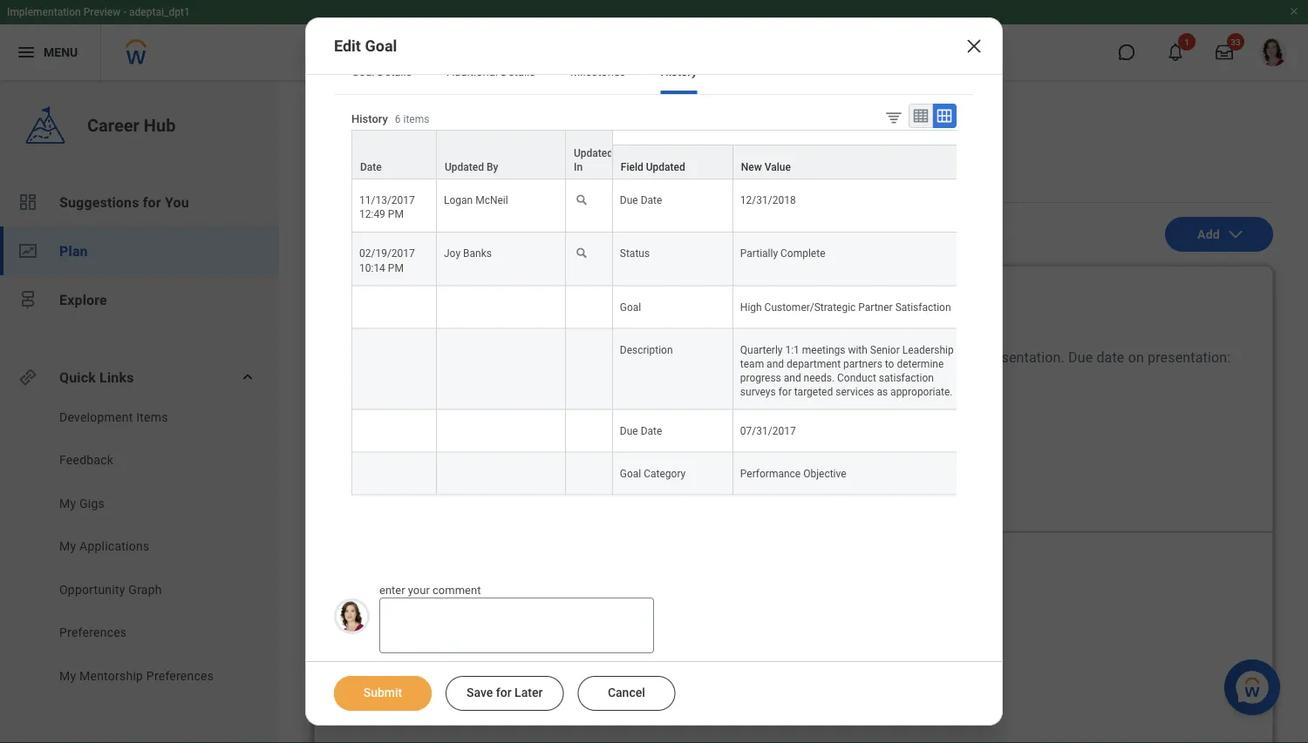 Task type: describe. For each thing, give the bounding box(es) containing it.
goal for goal category
[[620, 468, 641, 480]]

save for later button
[[446, 677, 564, 712]]

additional
[[447, 65, 498, 78]]

mcneil
[[475, 195, 508, 207]]

suggestions
[[59, 194, 139, 211]]

due for 07/31/2017
[[620, 425, 638, 438]]

team
[[632, 317, 676, 338]]

quarterly 1:1 meetings with senior leadership team and department partners to determine progress and needs. conduct satisfaction surveys for targeted services as approporiate.
[[740, 344, 956, 398]]

12:49
[[359, 209, 385, 221]]

close environment banner image
[[1289, 6, 1299, 17]]

progress inside status in progress
[[559, 432, 609, 447]]

comment
[[433, 584, 481, 597]]

edit goal dialog
[[305, 17, 1210, 744]]

your
[[405, 116, 448, 141]]

submit
[[363, 686, 402, 701]]

determine
[[897, 358, 944, 370]]

status for status
[[620, 248, 650, 260]]

suggestions for you
[[59, 194, 189, 211]]

opportunity
[[59, 583, 125, 597]]

row containing field updated
[[351, 145, 1210, 180]]

my for my applications
[[59, 540, 76, 554]]

prior
[[903, 349, 933, 366]]

presentation.
[[981, 349, 1065, 366]]

12/31/2018
[[740, 195, 796, 207]]

2 manage from the top
[[549, 704, 594, 719]]

- for 1
[[377, 229, 380, 241]]

customer/strategic
[[765, 301, 856, 313]]

with
[[848, 344, 868, 356]]

2 manage development item button from the top
[[538, 694, 732, 729]]

will
[[771, 349, 794, 366]]

update
[[545, 584, 601, 605]]

edit
[[334, 37, 361, 55]]

1 vertical spatial items
[[414, 229, 441, 241]]

hub
[[144, 115, 176, 136]]

my applications
[[59, 540, 149, 554]]

due for 12/31/2018
[[620, 195, 638, 207]]

need
[[798, 349, 829, 366]]

by
[[487, 161, 498, 174]]

joy banks element
[[444, 244, 492, 260]]

implementation preview -   adeptai_dpt1 banner
[[0, 0, 1308, 80]]

updated for by
[[445, 161, 484, 174]]

- for preview
[[123, 6, 127, 18]]

complete
[[781, 248, 825, 260]]

history 6 items
[[351, 112, 429, 125]]

goal up goal details
[[365, 37, 397, 55]]

1 manage from the top
[[549, 479, 594, 494]]

row containing goal
[[351, 286, 1210, 329]]

partners
[[843, 358, 882, 370]]

pending button
[[398, 157, 473, 202]]

x image
[[964, 36, 985, 57]]

meetings
[[802, 344, 845, 356]]

select to filter grid data image
[[884, 108, 904, 126]]

satisfaction
[[879, 372, 934, 384]]

status for status in progress
[[545, 413, 577, 425]]

2 vertical spatial item
[[675, 704, 701, 719]]

adeptai_dpt1
[[129, 6, 190, 18]]

1 3 from the left
[[383, 229, 389, 241]]

displaying
[[314, 229, 365, 241]]

new value button
[[733, 146, 971, 179]]

employee's photo (logan mcneil) image
[[334, 599, 370, 635]]

my gigs link
[[58, 495, 237, 513]]

1 horizontal spatial career
[[453, 116, 516, 141]]

field updated button
[[613, 146, 732, 179]]

category
[[644, 468, 686, 480]]

2 vertical spatial in
[[545, 657, 556, 672]]

due inside project based on previous phase a. will need fine tuning prior to first presentation. due date on presentation: end of october.
[[1068, 349, 1093, 366]]

cancel button
[[578, 677, 675, 712]]

completed button
[[476, 157, 565, 202]]

11/13/2017
[[359, 195, 415, 207]]

row containing goal category
[[351, 453, 1210, 496]]

field updated
[[621, 161, 685, 174]]

as
[[877, 386, 888, 398]]

logan mcneil element
[[444, 191, 508, 207]]

high customer/strategic partner satisfaction
[[740, 301, 951, 313]]

leadership
[[902, 344, 954, 356]]

date button
[[352, 131, 436, 179]]

profile logan mcneil element
[[1249, 33, 1298, 72]]

date column header
[[351, 130, 437, 181]]

goal for goal details
[[351, 65, 375, 78]]

0 vertical spatial and
[[767, 358, 784, 370]]

1
[[368, 229, 374, 241]]

6
[[395, 113, 401, 125]]

department
[[787, 358, 841, 370]]

development up 'updated in'
[[521, 116, 645, 141]]

preferences inside my mentorship preferences link
[[146, 669, 214, 684]]

pm for 12:49
[[388, 209, 404, 221]]

1 manage development item from the top
[[549, 479, 701, 494]]

updated in button
[[566, 131, 613, 179]]

you
[[165, 194, 189, 211]]

explore link
[[0, 276, 279, 324]]

1:1
[[785, 344, 800, 356]]

notifications large image
[[1167, 44, 1184, 61]]

based
[[594, 349, 632, 366]]

development items link
[[58, 409, 237, 426]]

updated by
[[445, 161, 498, 174]]

project inside development item project for team a
[[545, 317, 601, 338]]

needs.
[[804, 372, 835, 384]]

for inside quarterly 1:1 meetings with senior leadership team and department partners to determine progress and needs. conduct satisfaction surveys for targeted services as approporiate.
[[779, 386, 792, 398]]

details for goal details
[[377, 65, 412, 78]]

development down cancel
[[597, 704, 672, 719]]

my for my mentorship preferences
[[59, 669, 76, 684]]

graph
[[129, 583, 162, 597]]

2 on from the left
[[1128, 349, 1144, 366]]

objective
[[803, 468, 846, 480]]

plan
[[59, 243, 88, 259]]

0 vertical spatial items
[[314, 116, 367, 141]]

approporiate.
[[891, 386, 953, 398]]

cancel
[[608, 686, 645, 701]]

development items
[[59, 410, 168, 425]]

updated inside field updated popup button
[[646, 161, 685, 174]]

presentation:
[[1148, 349, 1231, 366]]

to inside project based on previous phase a. will need fine tuning prior to first presentation. due date on presentation: end of october.
[[936, 349, 949, 366]]

performance
[[740, 468, 801, 480]]

submit button
[[334, 677, 432, 712]]

enter
[[379, 584, 405, 597]]

displaying 1 - 3 of 3 items
[[314, 229, 441, 241]]

performance objective element
[[740, 465, 846, 480]]

expand table image
[[936, 107, 953, 125]]

list containing suggestions for you
[[0, 178, 279, 324]]

goal details
[[351, 65, 412, 78]]

updated by button
[[437, 131, 565, 179]]

2 3 from the left
[[405, 229, 411, 241]]

targeted
[[794, 386, 833, 398]]

my mentorship preferences link
[[58, 668, 237, 686]]

do
[[366, 172, 381, 187]]

goal for goal
[[620, 301, 641, 313]]

later
[[515, 686, 543, 701]]



Task type: locate. For each thing, give the bounding box(es) containing it.
my mentorship preferences
[[59, 669, 214, 684]]

1 vertical spatial preferences
[[146, 669, 214, 684]]

and down "will"
[[784, 372, 801, 384]]

-
[[123, 6, 127, 18], [377, 229, 380, 241]]

0 vertical spatial -
[[123, 6, 127, 18]]

2 manage development item from the top
[[549, 704, 701, 719]]

implementation preview -   adeptai_dpt1
[[7, 6, 190, 18]]

toolbar inside edit goal 'dialog'
[[871, 104, 957, 130]]

tab list for update resume
[[314, 157, 1273, 203]]

preferences inside preferences link
[[59, 626, 127, 641]]

date
[[1097, 349, 1125, 366]]

for up based
[[606, 317, 628, 338]]

goal down edit goal
[[351, 65, 375, 78]]

details for additional details
[[501, 65, 535, 78]]

1 horizontal spatial history
[[661, 65, 697, 78]]

0 horizontal spatial history
[[351, 112, 388, 125]]

1 row from the top
[[351, 130, 1210, 181]]

2 vertical spatial my
[[59, 669, 76, 684]]

pm for 10:14
[[388, 262, 404, 274]]

suggestions for you link
[[0, 178, 279, 227]]

satisfaction
[[895, 301, 951, 313]]

edit goal
[[334, 37, 397, 55]]

my left gigs
[[59, 497, 76, 511]]

0 vertical spatial preferences
[[59, 626, 127, 641]]

- right preview
[[123, 6, 127, 18]]

of
[[392, 229, 402, 241], [573, 370, 586, 387]]

item inside development item project for team a
[[627, 297, 653, 310]]

1 vertical spatial in
[[545, 432, 556, 447]]

0 horizontal spatial preferences
[[59, 626, 127, 641]]

0 horizontal spatial status
[[545, 413, 577, 425]]

1 my from the top
[[59, 497, 76, 511]]

updated for in
[[574, 147, 613, 160]]

details right additional
[[501, 65, 535, 78]]

02/19/2017
[[359, 248, 415, 260]]

in progress
[[545, 657, 609, 672]]

history for history 6 items
[[351, 112, 388, 125]]

due date up goal category
[[620, 425, 662, 438]]

career up by
[[453, 116, 516, 141]]

1 vertical spatial due
[[1068, 349, 1093, 366]]

0 vertical spatial history
[[661, 65, 697, 78]]

implementation
[[7, 6, 81, 18]]

due date down field
[[620, 195, 662, 207]]

to do button
[[335, 157, 395, 202]]

status inside row
[[620, 248, 650, 260]]

tuning
[[860, 349, 900, 366]]

0 vertical spatial items
[[403, 113, 429, 125]]

2 vertical spatial due
[[620, 425, 638, 438]]

on
[[636, 349, 652, 366], [1128, 349, 1144, 366]]

for right surveys
[[779, 386, 792, 398]]

0 horizontal spatial of
[[392, 229, 402, 241]]

row containing 11/13/2017 12:49 pm
[[351, 180, 1210, 233]]

career hub
[[87, 115, 176, 136]]

0 vertical spatial pm
[[388, 209, 404, 221]]

inbox large image
[[1216, 44, 1233, 61]]

- inside banner
[[123, 6, 127, 18]]

row
[[351, 130, 1210, 181], [351, 145, 1210, 180], [351, 180, 1210, 233], [351, 233, 1210, 286], [351, 286, 1210, 329], [351, 329, 1210, 411], [351, 411, 1210, 453], [351, 453, 1210, 496]]

1 vertical spatial list
[[0, 409, 279, 690]]

1 vertical spatial my
[[59, 540, 76, 554]]

status in progress
[[545, 413, 609, 447]]

field
[[621, 161, 643, 174]]

1 vertical spatial of
[[573, 370, 586, 387]]

0 horizontal spatial 3
[[383, 229, 389, 241]]

1 horizontal spatial updated
[[574, 147, 613, 160]]

history right milestones
[[661, 65, 697, 78]]

3 right 1
[[383, 229, 389, 241]]

onboarding home image
[[17, 241, 38, 262]]

1 manage development item button from the top
[[538, 469, 732, 504]]

history for history
[[661, 65, 697, 78]]

pm inside 02/19/2017 10:14 pm
[[388, 262, 404, 274]]

1 vertical spatial item
[[675, 479, 701, 494]]

for for your
[[373, 116, 400, 141]]

0 vertical spatial manage
[[549, 479, 594, 494]]

progress up cancel
[[559, 657, 609, 672]]

history left 6
[[351, 112, 388, 125]]

1 vertical spatial history
[[351, 112, 388, 125]]

my down my gigs
[[59, 540, 76, 554]]

1 pm from the top
[[388, 209, 404, 221]]

tab list for 02/19/2017 10:14 pm
[[334, 52, 974, 94]]

0 vertical spatial due date
[[620, 195, 662, 207]]

created
[[705, 413, 744, 425]]

0 vertical spatial of
[[392, 229, 402, 241]]

updated inside updated by popup button
[[445, 161, 484, 174]]

2 horizontal spatial updated
[[646, 161, 685, 174]]

manage development item down cancel
[[549, 704, 701, 719]]

dashboard image
[[17, 192, 38, 213]]

0 horizontal spatial -
[[123, 6, 127, 18]]

8 row from the top
[[351, 453, 1210, 496]]

items
[[314, 116, 367, 141], [136, 410, 168, 425]]

row containing 02/19/2017 10:14 pm
[[351, 233, 1210, 286]]

list
[[0, 178, 279, 324], [0, 409, 279, 690]]

due up goal category
[[620, 425, 638, 438]]

due date for 12/31/2018
[[620, 195, 662, 207]]

preferences down preferences link
[[146, 669, 214, 684]]

for left you
[[143, 194, 161, 211]]

1 horizontal spatial -
[[377, 229, 380, 241]]

0 horizontal spatial career
[[87, 115, 139, 136]]

save
[[467, 686, 493, 701]]

0 vertical spatial my
[[59, 497, 76, 511]]

0 horizontal spatial details
[[377, 65, 412, 78]]

3 my from the top
[[59, 669, 76, 684]]

6 row from the top
[[351, 329, 1210, 411]]

goal inside tab list
[[351, 65, 375, 78]]

item
[[627, 297, 653, 310], [675, 479, 701, 494], [675, 704, 701, 719]]

2 progress from the top
[[559, 657, 609, 672]]

my for my gigs
[[59, 497, 76, 511]]

pending
[[412, 172, 459, 187]]

2 due date from the top
[[620, 425, 662, 438]]

project based on previous phase a. will need fine tuning prior to first presentation. due date on presentation: end of october.
[[545, 349, 1231, 387]]

0 horizontal spatial updated
[[445, 161, 484, 174]]

of up 02/19/2017
[[392, 229, 402, 241]]

plan link
[[0, 227, 279, 276]]

cell
[[351, 286, 437, 329], [437, 286, 566, 329], [566, 286, 613, 329], [351, 329, 437, 411], [437, 329, 566, 411], [566, 329, 613, 411], [351, 411, 437, 453], [437, 411, 566, 453], [566, 411, 613, 453], [351, 453, 437, 496], [437, 453, 566, 496], [566, 453, 613, 496]]

partially
[[740, 248, 778, 260]]

0 vertical spatial status
[[620, 248, 650, 260]]

action bar region
[[306, 663, 1002, 712]]

feedback link
[[58, 452, 237, 470]]

2 my from the top
[[59, 540, 76, 554]]

toolbar
[[871, 104, 957, 130]]

project up 'end'
[[545, 349, 590, 366]]

project inside project based on previous phase a. will need fine tuning prior to first presentation. due date on presentation: end of october.
[[545, 349, 590, 366]]

0 vertical spatial list
[[0, 178, 279, 324]]

1 horizontal spatial of
[[573, 370, 586, 387]]

1 on from the left
[[636, 349, 652, 366]]

0 vertical spatial manage development item
[[549, 479, 701, 494]]

goal
[[365, 37, 397, 55], [351, 65, 375, 78], [620, 301, 641, 313], [620, 468, 641, 480]]

0 horizontal spatial to
[[885, 358, 894, 370]]

development down status in progress
[[597, 479, 672, 494]]

1 vertical spatial project
[[545, 349, 590, 366]]

my gigs
[[59, 497, 105, 511]]

1 horizontal spatial details
[[501, 65, 535, 78]]

pm inside '11/13/2017 12:49 pm'
[[388, 209, 404, 221]]

enter your comment text field
[[379, 598, 654, 654]]

3 row from the top
[[351, 180, 1210, 233]]

development inside development item project for team a
[[545, 297, 624, 310]]

1 vertical spatial due date
[[620, 425, 662, 438]]

banks
[[463, 248, 492, 260]]

quarterly
[[740, 344, 783, 356]]

1 vertical spatial items
[[136, 410, 168, 425]]

goal left the category
[[620, 468, 641, 480]]

1 horizontal spatial to
[[936, 349, 949, 366]]

for left the your
[[373, 116, 400, 141]]

5 row from the top
[[351, 286, 1210, 329]]

items up feedback "link"
[[136, 410, 168, 425]]

0 horizontal spatial on
[[636, 349, 652, 366]]

2 pm from the top
[[388, 262, 404, 274]]

development up feedback
[[59, 410, 133, 425]]

project up based
[[545, 317, 601, 338]]

of inside project based on previous phase a. will need fine tuning prior to first presentation. due date on presentation: end of october.
[[573, 370, 586, 387]]

items for your career development
[[314, 116, 645, 141]]

1 horizontal spatial status
[[620, 248, 650, 260]]

development up based
[[545, 297, 624, 310]]

surveys
[[740, 386, 776, 398]]

items
[[403, 113, 429, 125], [414, 229, 441, 241]]

manage development item down status in progress
[[549, 479, 701, 494]]

- right 1
[[377, 229, 380, 241]]

1 vertical spatial tab list
[[314, 157, 1273, 203]]

progress
[[740, 372, 781, 384]]

2 vertical spatial date
[[641, 425, 662, 438]]

tab list containing goal details
[[334, 52, 974, 94]]

manage development item button down status in progress
[[538, 469, 732, 504]]

1 vertical spatial manage
[[549, 704, 594, 719]]

progress
[[559, 432, 609, 447], [559, 657, 609, 672]]

timeline milestone image
[[17, 290, 38, 310]]

in down the enter your comment text box
[[545, 657, 556, 672]]

1 vertical spatial pm
[[388, 262, 404, 274]]

feedback
[[59, 454, 114, 468]]

date for 07/31/2017
[[641, 425, 662, 438]]

tab list
[[334, 52, 974, 94], [314, 157, 1273, 203]]

1 horizontal spatial preferences
[[146, 669, 214, 684]]

manage development item
[[549, 479, 701, 494], [549, 704, 701, 719]]

to inside quarterly 1:1 meetings with senior leadership team and department partners to determine progress and needs. conduct satisfaction surveys for targeted services as approporiate.
[[885, 358, 894, 370]]

status down 'end'
[[545, 413, 577, 425]]

4 row from the top
[[351, 233, 1210, 286]]

list containing development items
[[0, 409, 279, 690]]

updated
[[574, 147, 613, 160], [445, 161, 484, 174], [646, 161, 685, 174]]

for right save
[[496, 686, 512, 701]]

1 list from the top
[[0, 178, 279, 324]]

details down edit goal
[[377, 65, 412, 78]]

for inside button
[[496, 686, 512, 701]]

updated by column header
[[437, 130, 566, 181]]

1 vertical spatial manage development item button
[[538, 694, 732, 729]]

milestones
[[570, 65, 626, 78]]

preferences link
[[58, 625, 237, 642]]

of right 'end'
[[573, 370, 586, 387]]

new value
[[741, 161, 791, 174]]

resume
[[605, 584, 664, 605]]

services
[[836, 386, 874, 398]]

1 vertical spatial manage development item
[[549, 704, 701, 719]]

my applications link
[[58, 539, 237, 556]]

preferences down opportunity at the bottom of page
[[59, 626, 127, 641]]

items inside history 6 items
[[403, 113, 429, 125]]

tab list inside edit goal 'dialog'
[[334, 52, 974, 94]]

2 details from the left
[[501, 65, 535, 78]]

2 row from the top
[[351, 145, 1210, 180]]

items up to
[[314, 116, 367, 141]]

updated in
[[574, 147, 613, 174]]

tab list containing to do
[[314, 157, 1273, 203]]

end
[[545, 370, 569, 387]]

in for updated in
[[574, 161, 583, 174]]

row containing updated in
[[351, 130, 1210, 181]]

1 progress from the top
[[559, 432, 609, 447]]

0 vertical spatial item
[[627, 297, 653, 310]]

new
[[741, 161, 762, 174]]

partially complete
[[740, 248, 825, 260]]

mentorship
[[79, 669, 143, 684]]

for inside development item project for team a
[[606, 317, 628, 338]]

in inside 'updated in'
[[574, 161, 583, 174]]

pm down 11/13/2017
[[388, 209, 404, 221]]

me
[[705, 657, 722, 672]]

1 vertical spatial -
[[377, 229, 380, 241]]

status up development item project for team a on the top
[[620, 248, 650, 260]]

explore
[[59, 292, 107, 308]]

in left field
[[574, 161, 583, 174]]

updated inside updated in popup button
[[574, 147, 613, 160]]

project
[[545, 317, 601, 338], [545, 349, 590, 366]]

row containing due date
[[351, 411, 1210, 453]]

status inside status in progress
[[545, 413, 577, 425]]

1 vertical spatial status
[[545, 413, 577, 425]]

in inside status in progress
[[545, 432, 556, 447]]

1 project from the top
[[545, 317, 601, 338]]

0 vertical spatial date
[[360, 161, 382, 174]]

october.
[[589, 370, 642, 387]]

manage development item button down in progress
[[538, 694, 732, 729]]

0 horizontal spatial items
[[136, 410, 168, 425]]

development
[[521, 116, 645, 141], [545, 297, 624, 310], [59, 410, 133, 425], [597, 479, 672, 494], [597, 704, 672, 719]]

due date for 07/31/2017
[[620, 425, 662, 438]]

gigs
[[79, 497, 105, 511]]

1 horizontal spatial 3
[[405, 229, 411, 241]]

created by
[[705, 413, 758, 425]]

0 vertical spatial manage development item button
[[538, 469, 732, 504]]

details
[[377, 65, 412, 78], [501, 65, 535, 78]]

1 vertical spatial progress
[[559, 657, 609, 672]]

for for later
[[496, 686, 512, 701]]

pm
[[388, 209, 404, 221], [388, 262, 404, 274]]

on right based
[[636, 349, 652, 366]]

1 vertical spatial date
[[641, 195, 662, 207]]

goal up team
[[620, 301, 641, 313]]

in for status in progress
[[545, 432, 556, 447]]

items up 02/19/2017
[[414, 229, 441, 241]]

conduct
[[837, 372, 876, 384]]

progress down 'end'
[[559, 432, 609, 447]]

0 vertical spatial project
[[545, 317, 601, 338]]

to do
[[349, 172, 381, 187]]

2 list from the top
[[0, 409, 279, 690]]

07/31/2017
[[740, 425, 796, 438]]

development inside development items link
[[59, 410, 133, 425]]

10:14
[[359, 262, 385, 274]]

1 horizontal spatial items
[[314, 116, 367, 141]]

items right 6
[[403, 113, 429, 125]]

1 vertical spatial and
[[784, 372, 801, 384]]

items inside development items link
[[136, 410, 168, 425]]

opportunity graph link
[[58, 582, 237, 599]]

1 details from the left
[[377, 65, 412, 78]]

to down senior
[[885, 358, 894, 370]]

7 row from the top
[[351, 411, 1210, 453]]

1 horizontal spatial on
[[1128, 349, 1144, 366]]

row containing description
[[351, 329, 1210, 411]]

due left date
[[1068, 349, 1093, 366]]

your
[[408, 584, 430, 597]]

date inside popup button
[[360, 161, 382, 174]]

pm down 02/19/2017
[[388, 262, 404, 274]]

0 vertical spatial tab list
[[334, 52, 974, 94]]

due down field
[[620, 195, 638, 207]]

0 vertical spatial in
[[574, 161, 583, 174]]

0 vertical spatial progress
[[559, 432, 609, 447]]

for
[[373, 116, 400, 141], [143, 194, 161, 211], [606, 317, 628, 338], [779, 386, 792, 398], [496, 686, 512, 701]]

3 up 02/19/2017
[[405, 229, 411, 241]]

date for 12/31/2018
[[641, 195, 662, 207]]

partner
[[858, 301, 893, 313]]

manage down in progress
[[549, 704, 594, 719]]

my left mentorship
[[59, 669, 76, 684]]

by
[[746, 413, 758, 425]]

applications
[[79, 540, 149, 554]]

on right date
[[1128, 349, 1144, 366]]

high
[[740, 301, 762, 313]]

and
[[767, 358, 784, 370], [784, 372, 801, 384]]

2 project from the top
[[545, 349, 590, 366]]

in down 'end'
[[545, 432, 556, 447]]

and down quarterly
[[767, 358, 784, 370]]

due date
[[620, 195, 662, 207], [620, 425, 662, 438]]

for for you
[[143, 194, 161, 211]]

history inside tab list
[[661, 65, 697, 78]]

manage down status in progress
[[549, 479, 594, 494]]

0 vertical spatial due
[[620, 195, 638, 207]]

career left hub
[[87, 115, 139, 136]]

1 due date from the top
[[620, 195, 662, 207]]

a
[[680, 317, 692, 338]]

table image
[[912, 107, 930, 125]]

development item project for team a
[[545, 297, 692, 338]]

arrow right image
[[708, 478, 725, 495]]

description
[[620, 344, 673, 356]]

logan mcneil
[[444, 195, 508, 207]]

to left first
[[936, 349, 949, 366]]



Task type: vqa. For each thing, say whether or not it's contained in the screenshot.
1
yes



